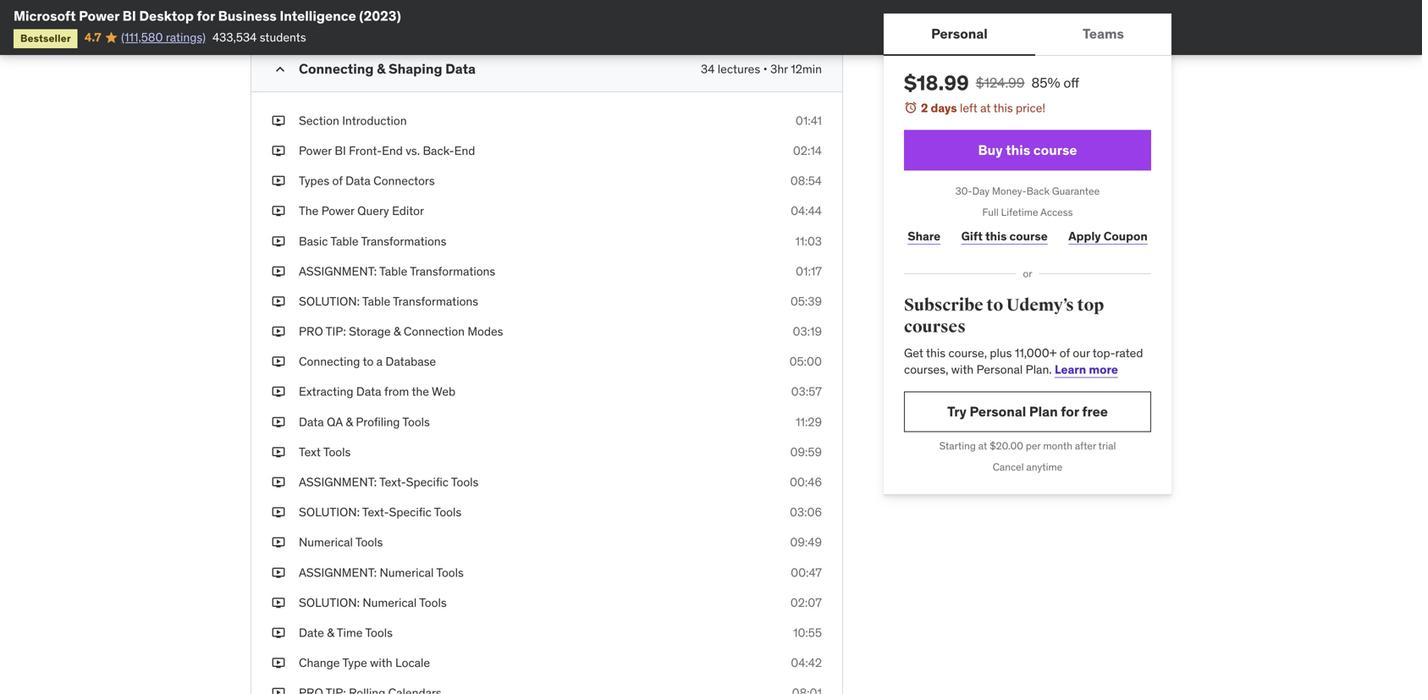 Task type: vqa. For each thing, say whether or not it's contained in the screenshot.
TODAY. inside MOVE FORWARD WITH NEW SKILLS | GET COURSES FROM $12.99 NOW. ENDS TODAY. ENDS IN 16H 13M 3S .
no



Task type: describe. For each thing, give the bounding box(es) containing it.
free
[[1082, 403, 1108, 420]]

0 vertical spatial numerical
[[299, 535, 353, 550]]

xsmall image for connecting to a database
[[272, 354, 285, 370]]

modes
[[468, 324, 503, 339]]

1 end from the left
[[382, 143, 403, 158]]

lifetime
[[1001, 206, 1038, 219]]

front-
[[349, 143, 382, 158]]

course,
[[949, 345, 987, 360]]

extracting
[[299, 384, 353, 399]]

04:44
[[791, 203, 822, 219]]

1 horizontal spatial bi
[[335, 143, 346, 158]]

11:29
[[796, 414, 822, 430]]

the
[[299, 203, 319, 219]]

solution: table transformations
[[299, 294, 478, 309]]

more
[[1089, 362, 1118, 377]]

3hr
[[771, 61, 788, 77]]

learn more link
[[1055, 362, 1118, 377]]

text
[[299, 444, 321, 460]]

to for subscribe
[[987, 295, 1003, 316]]

30-
[[956, 185, 972, 198]]

extracting data from the web
[[299, 384, 456, 399]]

left
[[960, 100, 978, 116]]

course for gift this course
[[1010, 228, 1048, 244]]

alarm image
[[904, 101, 918, 114]]

connecting for connecting to a database
[[299, 354, 360, 369]]

top-
[[1093, 345, 1115, 360]]

profiling
[[356, 414, 400, 430]]

& left shaping at the left
[[377, 60, 386, 77]]

(2023)
[[359, 7, 401, 25]]

assignment: for assignment: text-specific tools
[[299, 475, 377, 490]]

tab list containing personal
[[884, 14, 1172, 56]]

433,534 students
[[212, 30, 306, 45]]

this for get
[[926, 345, 946, 360]]

get
[[904, 345, 924, 360]]

05:00
[[790, 354, 822, 369]]

anytime
[[1027, 460, 1063, 473]]

learn
[[1055, 362, 1086, 377]]

full
[[983, 206, 999, 219]]

to for connecting
[[363, 354, 374, 369]]

table for assignment:
[[379, 264, 407, 279]]

courses,
[[904, 362, 949, 377]]

xsmall image for power bi front-end vs. back-end
[[272, 143, 285, 159]]

1 vertical spatial with
[[370, 655, 393, 671]]

days
[[931, 100, 957, 116]]

apply coupon button
[[1065, 219, 1151, 253]]

xsmall image for basic table transformations
[[272, 233, 285, 250]]

shaping
[[389, 60, 442, 77]]

01:41
[[796, 113, 822, 128]]

& right qa
[[346, 414, 353, 430]]

students
[[260, 30, 306, 45]]

for inside try personal plan for free link
[[1061, 403, 1079, 420]]

section
[[299, 113, 339, 128]]

numerical for assignment: numerical tools
[[380, 565, 434, 580]]

this down $124.99
[[994, 100, 1013, 116]]

business
[[218, 7, 277, 25]]

personal inside button
[[931, 25, 988, 42]]

date
[[299, 625, 324, 640]]

at inside the starting at $20.00 per month after trial cancel anytime
[[978, 439, 987, 452]]

xsmall image for assignment: text-specific tools
[[272, 474, 285, 491]]

microsoft power bi desktop for business intelligence (2023)
[[14, 7, 401, 25]]

0 vertical spatial for
[[197, 7, 215, 25]]

specific for assignment:
[[406, 475, 449, 490]]

microsoft
[[14, 7, 76, 25]]

teams
[[1083, 25, 1124, 42]]

try
[[947, 403, 967, 420]]

data up the power query editor
[[346, 173, 371, 188]]

month
[[1043, 439, 1073, 452]]

rated
[[1115, 345, 1143, 360]]

tip:
[[326, 324, 346, 339]]

16 xsmall image from the top
[[272, 685, 285, 694]]

pro tip: storage & connection modes
[[299, 324, 503, 339]]

starting at $20.00 per month after trial cancel anytime
[[939, 439, 1116, 473]]

power right the on the top of page
[[321, 203, 354, 219]]

connecting to a database
[[299, 354, 436, 369]]

xsmall image for solution: table transformations
[[272, 293, 285, 310]]

power right introducing
[[396, 10, 429, 25]]

quiz:
[[299, 10, 329, 25]]

data qa & profiling tools
[[299, 414, 430, 430]]

apply
[[1069, 228, 1101, 244]]

0 horizontal spatial of
[[332, 173, 343, 188]]

our
[[1073, 345, 1090, 360]]

xsmall image for section introduction
[[272, 113, 285, 129]]

off
[[1064, 74, 1080, 91]]

ratings)
[[166, 30, 206, 45]]

11:03
[[795, 233, 822, 249]]

xsmall image for assignment: table transformations
[[272, 263, 285, 280]]

text tools
[[299, 444, 351, 460]]

03:06
[[790, 505, 822, 520]]

after
[[1075, 439, 1096, 452]]

0 horizontal spatial desktop
[[139, 7, 194, 25]]

30-day money-back guarantee full lifetime access
[[956, 185, 1100, 219]]

xsmall image for types of data connectors
[[272, 173, 285, 189]]

xsmall image for numerical tools
[[272, 534, 285, 551]]

xsmall image for extracting data from the web
[[272, 384, 285, 400]]

02:07
[[791, 595, 822, 610]]

assignment: for assignment: numerical tools
[[299, 565, 377, 580]]

change
[[299, 655, 340, 671]]

xsmall image for date & time tools
[[272, 625, 285, 641]]

34 lectures • 3hr 12min
[[701, 61, 822, 77]]

editor
[[392, 203, 424, 219]]

08:54
[[791, 173, 822, 188]]

web
[[432, 384, 456, 399]]

locale
[[395, 655, 430, 671]]

03:19
[[793, 324, 822, 339]]

00:47
[[791, 565, 822, 580]]

connectors
[[373, 173, 435, 188]]

03:57
[[791, 384, 822, 399]]



Task type: locate. For each thing, give the bounding box(es) containing it.
3 assignment: from the top
[[299, 565, 377, 580]]

1 vertical spatial transformations
[[410, 264, 495, 279]]

2 solution: from the top
[[299, 505, 360, 520]]

personal
[[931, 25, 988, 42], [977, 362, 1023, 377], [970, 403, 1026, 420]]

xsmall image for data qa & profiling tools
[[272, 414, 285, 430]]

xsmall image left qa
[[272, 414, 285, 430]]

specific up solution: text-specific tools
[[406, 475, 449, 490]]

2 vertical spatial solution:
[[299, 595, 360, 610]]

subscribe
[[904, 295, 984, 316]]

09:49
[[790, 535, 822, 550]]

power bi front-end vs. back-end
[[299, 143, 475, 158]]

trial
[[1099, 439, 1116, 452]]

2 vertical spatial personal
[[970, 403, 1026, 420]]

solution: for solution: numerical tools
[[299, 595, 360, 610]]

data left qa
[[299, 414, 324, 430]]

& left time
[[327, 625, 334, 640]]

$18.99 $124.99 85% off
[[904, 70, 1080, 96]]

from
[[384, 384, 409, 399]]

share button
[[904, 219, 944, 253]]

11 xsmall image from the top
[[272, 504, 285, 521]]

lectures
[[718, 61, 760, 77]]

1 vertical spatial text-
[[362, 505, 389, 520]]

plan.
[[1026, 362, 1052, 377]]

xsmall image left text
[[272, 444, 285, 461]]

of right types
[[332, 173, 343, 188]]

0 vertical spatial table
[[330, 233, 359, 249]]

personal up $18.99
[[931, 25, 988, 42]]

gift this course link
[[958, 219, 1052, 253]]

to left a
[[363, 354, 374, 369]]

85%
[[1032, 74, 1060, 91]]

5 xsmall image from the top
[[272, 625, 285, 641]]

connecting up extracting
[[299, 354, 360, 369]]

top
[[1077, 295, 1104, 316]]

xsmall image
[[272, 10, 285, 26], [272, 113, 285, 129], [272, 173, 285, 189], [272, 233, 285, 250], [272, 263, 285, 280], [272, 293, 285, 310], [272, 323, 285, 340], [272, 354, 285, 370], [272, 384, 285, 400], [272, 474, 285, 491], [272, 504, 285, 521], [272, 534, 285, 551], [272, 565, 285, 581], [272, 595, 285, 611], [272, 655, 285, 672], [272, 685, 285, 694]]

3 solution: from the top
[[299, 595, 360, 610]]

personal down plus
[[977, 362, 1023, 377]]

connecting for connecting & shaping data
[[299, 60, 374, 77]]

xsmall image left the on the top of page
[[272, 203, 285, 219]]

basic
[[299, 233, 328, 249]]

$20.00
[[990, 439, 1024, 452]]

of left our
[[1060, 345, 1070, 360]]

this inside button
[[1006, 141, 1031, 159]]

1 horizontal spatial end
[[454, 143, 475, 158]]

table for solution:
[[362, 294, 390, 309]]

course down lifetime
[[1010, 228, 1048, 244]]

1 vertical spatial of
[[1060, 345, 1070, 360]]

0 vertical spatial connecting
[[299, 60, 374, 77]]

text- for assignment:
[[379, 475, 406, 490]]

the
[[412, 384, 429, 399]]

connection
[[404, 324, 465, 339]]

1 horizontal spatial to
[[987, 295, 1003, 316]]

to
[[987, 295, 1003, 316], [363, 354, 374, 369]]

this right gift on the right
[[985, 228, 1007, 244]]

to inside subscribe to udemy's top courses
[[987, 295, 1003, 316]]

coupon
[[1104, 228, 1148, 244]]

1 vertical spatial solution:
[[299, 505, 360, 520]]

2 xsmall image from the top
[[272, 113, 285, 129]]

xsmall image
[[272, 143, 285, 159], [272, 203, 285, 219], [272, 414, 285, 430], [272, 444, 285, 461], [272, 625, 285, 641]]

xsmall image for text tools
[[272, 444, 285, 461]]

gift this course
[[961, 228, 1048, 244]]

section introduction
[[299, 113, 407, 128]]

bi
[[122, 7, 136, 25], [431, 10, 443, 25], [335, 143, 346, 158]]

1 horizontal spatial of
[[1060, 345, 1070, 360]]

course up back
[[1034, 141, 1077, 159]]

small image
[[272, 61, 289, 78]]

1 xsmall image from the top
[[272, 10, 285, 26]]

text- for solution:
[[362, 505, 389, 520]]

personal up $20.00
[[970, 403, 1026, 420]]

buy this course
[[978, 141, 1077, 159]]

xsmall image left date
[[272, 625, 285, 641]]

1 vertical spatial at
[[978, 439, 987, 452]]

end left vs.
[[382, 143, 403, 158]]

2 horizontal spatial bi
[[431, 10, 443, 25]]

table
[[330, 233, 359, 249], [379, 264, 407, 279], [362, 294, 390, 309]]

at
[[980, 100, 991, 116], [978, 439, 987, 452]]

1 vertical spatial personal
[[977, 362, 1023, 377]]

a
[[376, 354, 383, 369]]

0 vertical spatial solution:
[[299, 294, 360, 309]]

course for buy this course
[[1034, 141, 1077, 159]]

2 vertical spatial transformations
[[393, 294, 478, 309]]

2 end from the left
[[454, 143, 475, 158]]

the power query editor
[[299, 203, 424, 219]]

course inside gift this course link
[[1010, 228, 1048, 244]]

specific for solution:
[[389, 505, 432, 520]]

date & time tools
[[299, 625, 393, 640]]

try personal plan for free link
[[904, 392, 1151, 432]]

2 connecting from the top
[[299, 354, 360, 369]]

assignment: down the basic
[[299, 264, 377, 279]]

1 vertical spatial for
[[1061, 403, 1079, 420]]

5 xsmall image from the top
[[272, 263, 285, 280]]

0 vertical spatial to
[[987, 295, 1003, 316]]

solution: up tip:
[[299, 294, 360, 309]]

personal inside 'get this course, plus 11,000+ of our top-rated courses, with personal plan.'
[[977, 362, 1023, 377]]

3 xsmall image from the top
[[272, 414, 285, 430]]

solution: for solution: table transformations
[[299, 294, 360, 309]]

table for basic
[[330, 233, 359, 249]]

transformations for basic table transformations
[[361, 233, 447, 249]]

get this course, plus 11,000+ of our top-rated courses, with personal plan.
[[904, 345, 1143, 377]]

learn more
[[1055, 362, 1118, 377]]

solution: text-specific tools
[[299, 505, 462, 520]]

assignment:
[[299, 264, 377, 279], [299, 475, 377, 490], [299, 565, 377, 580]]

1 vertical spatial assignment:
[[299, 475, 377, 490]]

assignment: for assignment: table transformations
[[299, 264, 377, 279]]

with
[[951, 362, 974, 377], [370, 655, 393, 671]]

gift
[[961, 228, 983, 244]]

query
[[357, 203, 389, 219]]

course inside buy this course button
[[1034, 141, 1077, 159]]

text- up solution: text-specific tools
[[379, 475, 406, 490]]

database
[[386, 354, 436, 369]]

connecting & shaping data
[[299, 60, 476, 77]]

end right vs.
[[454, 143, 475, 158]]

tab list
[[884, 14, 1172, 56]]

1 connecting from the top
[[299, 60, 374, 77]]

data
[[445, 60, 476, 77], [346, 173, 371, 188], [356, 384, 381, 399], [299, 414, 324, 430]]

11,000+
[[1015, 345, 1057, 360]]

xsmall image for pro tip: storage & connection modes
[[272, 323, 285, 340]]

6 xsmall image from the top
[[272, 293, 285, 310]]

power up types
[[299, 143, 332, 158]]

4 xsmall image from the top
[[272, 444, 285, 461]]

xsmall image for assignment: numerical tools
[[272, 565, 285, 581]]

subscribe to udemy's top courses
[[904, 295, 1104, 337]]

(111,580
[[121, 30, 163, 45]]

type
[[342, 655, 367, 671]]

1 horizontal spatial desktop
[[446, 10, 490, 25]]

connecting up "section introduction"
[[299, 60, 374, 77]]

transformations for solution: table transformations
[[393, 294, 478, 309]]

price!
[[1016, 100, 1046, 116]]

teams button
[[1035, 14, 1172, 54]]

0 horizontal spatial end
[[382, 143, 403, 158]]

0 vertical spatial transformations
[[361, 233, 447, 249]]

02:14
[[793, 143, 822, 158]]

bi up shaping at the left
[[431, 10, 443, 25]]

xsmall image for change type with locale
[[272, 655, 285, 672]]

2 vertical spatial table
[[362, 294, 390, 309]]

for up ratings) on the left top of the page
[[197, 7, 215, 25]]

0 vertical spatial assignment:
[[299, 264, 377, 279]]

0 horizontal spatial for
[[197, 7, 215, 25]]

xsmall image for the power query editor
[[272, 203, 285, 219]]

specific down assignment: text-specific tools
[[389, 505, 432, 520]]

1 vertical spatial course
[[1010, 228, 1048, 244]]

with down course,
[[951, 362, 974, 377]]

numerical up "solution: numerical tools"
[[380, 565, 434, 580]]

xsmall image down small icon
[[272, 143, 285, 159]]

power up 4.7
[[79, 7, 119, 25]]

solution: up numerical tools
[[299, 505, 360, 520]]

assignment: down numerical tools
[[299, 565, 377, 580]]

14 xsmall image from the top
[[272, 595, 285, 611]]

& right storage
[[394, 324, 401, 339]]

solution: numerical tools
[[299, 595, 447, 610]]

buy this course button
[[904, 130, 1151, 171]]

assignment: down text tools
[[299, 475, 377, 490]]

intelligence
[[280, 7, 356, 25]]

1 vertical spatial connecting
[[299, 354, 360, 369]]

table right the basic
[[330, 233, 359, 249]]

$18.99
[[904, 70, 969, 96]]

udemy's
[[1006, 295, 1074, 316]]

2 assignment: from the top
[[299, 475, 377, 490]]

1 vertical spatial table
[[379, 264, 407, 279]]

8 xsmall image from the top
[[272, 354, 285, 370]]

3 xsmall image from the top
[[272, 173, 285, 189]]

numerical down solution: text-specific tools
[[299, 535, 353, 550]]

pro
[[299, 324, 323, 339]]

2 days left at this price!
[[921, 100, 1046, 116]]

at left $20.00
[[978, 439, 987, 452]]

10 xsmall image from the top
[[272, 474, 285, 491]]

01:17
[[796, 264, 822, 279]]

this inside 'get this course, plus 11,000+ of our top-rated courses, with personal plan.'
[[926, 345, 946, 360]]

2 xsmall image from the top
[[272, 203, 285, 219]]

0 vertical spatial of
[[332, 173, 343, 188]]

xsmall image for solution: text-specific tools
[[272, 504, 285, 521]]

personal button
[[884, 14, 1035, 54]]

numerical tools
[[299, 535, 383, 550]]

numerical for solution: numerical tools
[[363, 595, 417, 610]]

1 horizontal spatial for
[[1061, 403, 1079, 420]]

introduction
[[342, 113, 407, 128]]

try personal plan for free
[[947, 403, 1108, 420]]

2
[[921, 100, 928, 116]]

4 xsmall image from the top
[[272, 233, 285, 250]]

xsmall image for solution: numerical tools
[[272, 595, 285, 611]]

text- down assignment: text-specific tools
[[362, 505, 389, 520]]

1 vertical spatial specific
[[389, 505, 432, 520]]

2 vertical spatial assignment:
[[299, 565, 377, 580]]

0 vertical spatial text-
[[379, 475, 406, 490]]

04:42
[[791, 655, 822, 671]]

0 vertical spatial with
[[951, 362, 974, 377]]

0 vertical spatial specific
[[406, 475, 449, 490]]

of inside 'get this course, plus 11,000+ of our top-rated courses, with personal plan.'
[[1060, 345, 1070, 360]]

this right the 'buy'
[[1006, 141, 1031, 159]]

7 xsmall image from the top
[[272, 323, 285, 340]]

transformations for assignment: table transformations
[[410, 264, 495, 279]]

change type with locale
[[299, 655, 430, 671]]

1 vertical spatial numerical
[[380, 565, 434, 580]]

1 solution: from the top
[[299, 294, 360, 309]]

solution: up date & time tools
[[299, 595, 360, 610]]

solution: for solution: text-specific tools
[[299, 505, 360, 520]]

0 vertical spatial course
[[1034, 141, 1077, 159]]

back
[[1027, 185, 1050, 198]]

12 xsmall image from the top
[[272, 534, 285, 551]]

desktop
[[139, 7, 194, 25], [446, 10, 490, 25]]

numerical down assignment: numerical tools
[[363, 595, 417, 610]]

or
[[1023, 267, 1032, 280]]

to left the udemy's
[[987, 295, 1003, 316]]

at right left
[[980, 100, 991, 116]]

with right type
[[370, 655, 393, 671]]

00:46
[[790, 475, 822, 490]]

1 xsmall image from the top
[[272, 143, 285, 159]]

basic table transformations
[[299, 233, 447, 249]]

this up courses,
[[926, 345, 946, 360]]

34
[[701, 61, 715, 77]]

assignment: text-specific tools
[[299, 475, 479, 490]]

day
[[972, 185, 990, 198]]

1 assignment: from the top
[[299, 264, 377, 279]]

2 vertical spatial numerical
[[363, 595, 417, 610]]

vs.
[[406, 143, 420, 158]]

9 xsmall image from the top
[[272, 384, 285, 400]]

specific
[[406, 475, 449, 490], [389, 505, 432, 520]]

1 vertical spatial to
[[363, 354, 374, 369]]

with inside 'get this course, plus 11,000+ of our top-rated courses, with personal plan.'
[[951, 362, 974, 377]]

data left from
[[356, 384, 381, 399]]

4.7
[[84, 30, 101, 45]]

courses
[[904, 317, 966, 337]]

0 horizontal spatial bi
[[122, 7, 136, 25]]

data right shaping at the left
[[445, 60, 476, 77]]

table up solution: table transformations
[[379, 264, 407, 279]]

0 vertical spatial at
[[980, 100, 991, 116]]

0 vertical spatial personal
[[931, 25, 988, 42]]

bi up (111,580
[[122, 7, 136, 25]]

plan
[[1029, 403, 1058, 420]]

12min
[[791, 61, 822, 77]]

0 horizontal spatial to
[[363, 354, 374, 369]]

1 horizontal spatial with
[[951, 362, 974, 377]]

15 xsmall image from the top
[[272, 655, 285, 672]]

this for gift
[[985, 228, 1007, 244]]

0 horizontal spatial with
[[370, 655, 393, 671]]

10:55
[[793, 625, 822, 640]]

time
[[337, 625, 363, 640]]

table up storage
[[362, 294, 390, 309]]

storage
[[349, 324, 391, 339]]

plus
[[990, 345, 1012, 360]]

for left free
[[1061, 403, 1079, 420]]

13 xsmall image from the top
[[272, 565, 285, 581]]

guarantee
[[1052, 185, 1100, 198]]

bi left the front-
[[335, 143, 346, 158]]

this for buy
[[1006, 141, 1031, 159]]



